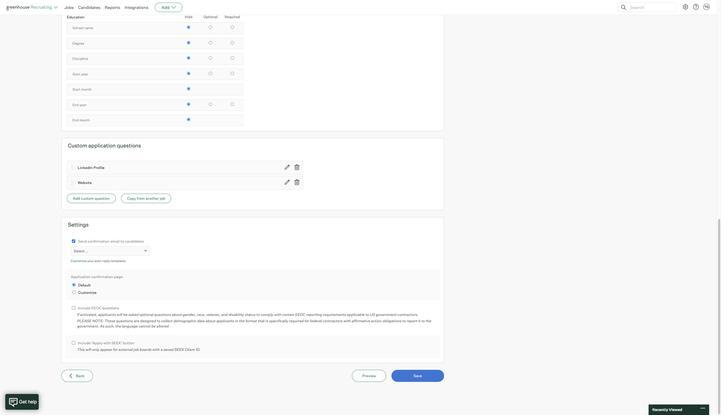 Task type: describe. For each thing, give the bounding box(es) containing it.
that
[[258, 319, 265, 324]]

candidates
[[125, 239, 144, 244]]

only
[[92, 348, 99, 352]]

customize link
[[71, 259, 87, 263]]

end for end month
[[72, 118, 79, 122]]

customize for customize your auto-reply templates.
[[71, 259, 87, 263]]

to right email
[[121, 239, 124, 244]]

from
[[137, 196, 145, 201]]

application
[[71, 275, 91, 279]]

add custom question button
[[67, 194, 116, 203]]

please
[[77, 319, 92, 324]]

candidates
[[78, 5, 100, 10]]

start for start year
[[72, 72, 80, 76]]

include for include eeoc questions if activated, applicants will be asked optional questions about gender, race, veteran, and disability status to comply with certain eeoc reporting requirements applicable to us government contractors. please note: these questions are designed to collect demographic data about applicants in the format that is specifically required for federal contractors with affirmative action obligations to report it to the government. as such, the language cannot be altered.
[[78, 306, 91, 311]]

recently viewed
[[652, 408, 682, 413]]

these
[[105, 319, 115, 324]]

0 horizontal spatial the
[[115, 324, 121, 329]]

and
[[221, 313, 228, 317]]

gender,
[[183, 313, 196, 317]]

note:
[[92, 319, 104, 324]]

month for start month
[[81, 87, 92, 92]]

configure image
[[683, 4, 689, 10]]

back button
[[61, 371, 93, 383]]

it
[[418, 319, 421, 324]]

school name
[[72, 26, 93, 30]]

with up appear
[[103, 341, 111, 346]]

us
[[370, 313, 375, 317]]

select...
[[74, 249, 88, 254]]

Search text field
[[629, 4, 672, 11]]

job inside button
[[160, 196, 165, 201]]

candidates link
[[78, 5, 100, 10]]

required
[[289, 319, 304, 324]]

save
[[414, 374, 422, 379]]

appear
[[100, 348, 112, 352]]

default
[[78, 283, 91, 288]]

add custom question
[[73, 196, 110, 201]]

include 'apply with seek' button this will only appear for external job boards with a saved seek client id.
[[77, 341, 201, 352]]

linkedin profile
[[78, 166, 105, 170]]

custom
[[68, 142, 87, 149]]

year for start year
[[81, 72, 88, 76]]

copy
[[127, 196, 136, 201]]

confirmation for send
[[88, 239, 110, 244]]

asked
[[128, 313, 139, 317]]

comply
[[261, 313, 273, 317]]

to left us
[[366, 313, 369, 317]]

add for add custom question
[[73, 196, 80, 201]]

reply
[[103, 259, 110, 263]]

if
[[77, 313, 79, 317]]

certain
[[282, 313, 294, 317]]

integrations
[[125, 5, 149, 10]]

reporting
[[306, 313, 322, 317]]

jobs link
[[64, 5, 74, 10]]

optional
[[203, 15, 218, 19]]

a
[[161, 348, 163, 352]]

will for be
[[117, 313, 123, 317]]

website
[[78, 181, 92, 185]]

end month
[[72, 118, 90, 122]]

integrations link
[[125, 5, 149, 10]]

name
[[84, 26, 93, 30]]

format
[[246, 319, 257, 324]]

customize for customize
[[78, 291, 97, 295]]

0 vertical spatial applicants
[[98, 313, 116, 317]]

report
[[407, 319, 417, 324]]

veteran,
[[206, 313, 220, 317]]

1 horizontal spatial the
[[239, 319, 245, 324]]

application
[[88, 142, 116, 149]]

hide
[[185, 15, 193, 19]]

saved
[[163, 348, 174, 352]]

confirmation for application
[[91, 275, 113, 279]]

copy from another job
[[127, 196, 165, 201]]

1 horizontal spatial about
[[206, 319, 216, 324]]

td
[[705, 5, 709, 9]]

degree
[[72, 41, 84, 45]]

year for end year
[[79, 103, 86, 107]]

client
[[185, 348, 195, 352]]

td button
[[703, 3, 711, 11]]

specifically
[[269, 319, 288, 324]]

jobs
[[64, 5, 74, 10]]

seek'
[[111, 341, 122, 346]]

1 horizontal spatial eeoc
[[295, 313, 305, 317]]

your
[[87, 259, 94, 263]]

government.
[[77, 324, 99, 329]]

collect
[[161, 319, 173, 324]]

altered.
[[157, 324, 170, 329]]

to up the altered.
[[157, 319, 160, 324]]



Task type: locate. For each thing, give the bounding box(es) containing it.
1 vertical spatial confirmation
[[91, 275, 113, 279]]

confirmation
[[88, 239, 110, 244], [91, 275, 113, 279]]

customize your auto-reply templates.
[[71, 259, 127, 263]]

education
[[67, 15, 84, 19]]

2 start from the top
[[72, 87, 80, 92]]

settings
[[68, 222, 89, 228]]

0 vertical spatial end
[[72, 103, 79, 107]]

None checkbox
[[72, 240, 75, 243], [72, 307, 75, 310], [72, 240, 75, 243], [72, 307, 75, 310]]

job inside include 'apply with seek' button this will only appear for external job boards with a saved seek client id.
[[134, 348, 139, 352]]

include inside the include eeoc questions if activated, applicants will be asked optional questions about gender, race, veteran, and disability status to comply with certain eeoc reporting requirements applicable to us government contractors. please note: these questions are designed to collect demographic data about applicants in the format that is specifically required for federal contractors with affirmative action obligations to report it to the government. as such, the language cannot be altered.
[[78, 306, 91, 311]]

be down "designed" on the left of the page
[[151, 324, 156, 329]]

1 start from the top
[[72, 72, 80, 76]]

1 vertical spatial will
[[86, 348, 91, 352]]

0 vertical spatial month
[[81, 87, 92, 92]]

confirmation right the send
[[88, 239, 110, 244]]

1 vertical spatial be
[[151, 324, 156, 329]]

1 vertical spatial for
[[113, 348, 118, 352]]

0 vertical spatial about
[[172, 313, 182, 317]]

will inside the include eeoc questions if activated, applicants will be asked optional questions about gender, race, veteran, and disability status to comply with certain eeoc reporting requirements applicable to us government contractors. please note: these questions are designed to collect demographic data about applicants in the format that is specifically required for federal contractors with affirmative action obligations to report it to the government. as such, the language cannot be altered.
[[117, 313, 123, 317]]

affirmative
[[352, 319, 370, 324]]

None radio
[[209, 26, 212, 29], [187, 41, 190, 44], [187, 56, 190, 60], [231, 56, 234, 60], [209, 72, 212, 75], [231, 72, 234, 75], [209, 103, 212, 106], [231, 103, 234, 106], [187, 118, 190, 121], [72, 284, 76, 287], [209, 26, 212, 29], [187, 41, 190, 44], [187, 56, 190, 60], [231, 56, 234, 60], [209, 72, 212, 75], [231, 72, 234, 75], [209, 103, 212, 106], [231, 103, 234, 106], [187, 118, 190, 121], [72, 284, 76, 287]]

to
[[121, 239, 124, 244], [256, 313, 260, 317], [366, 313, 369, 317], [157, 319, 160, 324], [402, 319, 406, 324], [421, 319, 425, 324]]

will left asked
[[117, 313, 123, 317]]

copy from another job button
[[121, 194, 171, 203]]

for left federal
[[305, 319, 309, 324]]

include up this on the bottom of page
[[78, 341, 91, 346]]

0 vertical spatial be
[[123, 313, 128, 317]]

status
[[245, 313, 256, 317]]

add inside 'button'
[[73, 196, 80, 201]]

in
[[235, 319, 238, 324]]

1 vertical spatial job
[[134, 348, 139, 352]]

application confirmation page
[[71, 275, 123, 279]]

1 vertical spatial about
[[206, 319, 216, 324]]

data
[[197, 319, 205, 324]]

0 horizontal spatial be
[[123, 313, 128, 317]]

end year
[[72, 103, 86, 107]]

0 vertical spatial confirmation
[[88, 239, 110, 244]]

1 vertical spatial customize
[[78, 291, 97, 295]]

month for end month
[[79, 118, 90, 122]]

custom
[[81, 196, 94, 201]]

is
[[266, 319, 268, 324]]

1 include from the top
[[78, 306, 91, 311]]

required
[[225, 15, 240, 19]]

will left only
[[86, 348, 91, 352]]

0 vertical spatial for
[[305, 319, 309, 324]]

applicants
[[98, 313, 116, 317], [216, 319, 234, 324]]

requirements
[[323, 313, 346, 317]]

end up end month
[[72, 103, 79, 107]]

auto-
[[95, 259, 103, 263]]

to right it
[[421, 319, 425, 324]]

1 end from the top
[[72, 103, 79, 107]]

the right it
[[426, 319, 431, 324]]

0 vertical spatial year
[[81, 72, 88, 76]]

applicants up these
[[98, 313, 116, 317]]

as
[[100, 324, 105, 329]]

job right another
[[160, 196, 165, 201]]

applicable
[[347, 313, 365, 317]]

obligations
[[383, 319, 402, 324]]

question
[[95, 196, 110, 201]]

0 horizontal spatial about
[[172, 313, 182, 317]]

1 vertical spatial end
[[72, 118, 79, 122]]

contractors
[[323, 319, 343, 324]]

2 end from the top
[[72, 118, 79, 122]]

will inside include 'apply with seek' button this will only appear for external job boards with a saved seek client id.
[[86, 348, 91, 352]]

include eeoc questions if activated, applicants will be asked optional questions about gender, race, veteran, and disability status to comply with certain eeoc reporting requirements applicable to us government contractors. please note: these questions are designed to collect demographic data about applicants in the format that is specifically required for federal contractors with affirmative action obligations to report it to the government. as such, the language cannot be altered.
[[77, 306, 431, 329]]

year
[[81, 72, 88, 76], [79, 103, 86, 107]]

applicants down and
[[216, 319, 234, 324]]

for inside include 'apply with seek' button this will only appear for external job boards with a saved seek client id.
[[113, 348, 118, 352]]

preview button
[[352, 371, 386, 383]]

include inside include 'apply with seek' button this will only appear for external job boards with a saved seek client id.
[[78, 341, 91, 346]]

customize down select...
[[71, 259, 87, 263]]

confirmation left page
[[91, 275, 113, 279]]

None checkbox
[[72, 342, 75, 345]]

with down "applicable"
[[344, 319, 351, 324]]

another
[[146, 196, 159, 201]]

month down end year at top left
[[79, 118, 90, 122]]

1 horizontal spatial add
[[161, 5, 170, 10]]

page
[[114, 275, 123, 279]]

0 horizontal spatial job
[[134, 348, 139, 352]]

start year
[[72, 72, 88, 76]]

include for include 'apply with seek' button this will only appear for external job boards with a saved seek client id.
[[78, 341, 91, 346]]

linkedin
[[78, 166, 93, 170]]

add inside popup button
[[161, 5, 170, 10]]

boards
[[140, 348, 152, 352]]

button
[[123, 341, 134, 346]]

federal
[[310, 319, 322, 324]]

0 vertical spatial add
[[161, 5, 170, 10]]

1 vertical spatial applicants
[[216, 319, 234, 324]]

with
[[274, 313, 282, 317], [344, 319, 351, 324], [103, 341, 111, 346], [152, 348, 160, 352]]

about up demographic
[[172, 313, 182, 317]]

include
[[78, 306, 91, 311], [78, 341, 91, 346]]

send
[[78, 239, 87, 244]]

end for end year
[[72, 103, 79, 107]]

for down seek'
[[113, 348, 118, 352]]

customize
[[71, 259, 87, 263], [78, 291, 97, 295]]

designed
[[140, 319, 156, 324]]

about down veteran,
[[206, 319, 216, 324]]

2 horizontal spatial the
[[426, 319, 431, 324]]

for
[[305, 319, 309, 324], [113, 348, 118, 352]]

start for start month
[[72, 87, 80, 92]]

add button
[[155, 3, 183, 12]]

eeoc up required
[[295, 313, 305, 317]]

include up activated,
[[78, 306, 91, 311]]

with up the specifically
[[274, 313, 282, 317]]

1 horizontal spatial will
[[117, 313, 123, 317]]

2 include from the top
[[78, 341, 91, 346]]

1 horizontal spatial be
[[151, 324, 156, 329]]

discipline
[[72, 57, 88, 61]]

activated,
[[80, 313, 97, 317]]

1 horizontal spatial for
[[305, 319, 309, 324]]

0 horizontal spatial eeoc
[[91, 306, 101, 311]]

month down start year
[[81, 87, 92, 92]]

external
[[119, 348, 133, 352]]

td button
[[704, 4, 710, 10]]

recently
[[652, 408, 668, 413]]

1 vertical spatial include
[[78, 341, 91, 346]]

1 vertical spatial eeoc
[[295, 313, 305, 317]]

0 vertical spatial include
[[78, 306, 91, 311]]

1 horizontal spatial applicants
[[216, 319, 234, 324]]

the right in
[[239, 319, 245, 324]]

year up start month
[[81, 72, 88, 76]]

1 vertical spatial start
[[72, 87, 80, 92]]

0 vertical spatial customize
[[71, 259, 87, 263]]

language
[[122, 324, 138, 329]]

greenhouse recruiting image
[[6, 4, 54, 11]]

reports
[[105, 5, 120, 10]]

will for only
[[86, 348, 91, 352]]

be
[[123, 313, 128, 317], [151, 324, 156, 329]]

end down end year at top left
[[72, 118, 79, 122]]

templates.
[[111, 259, 127, 263]]

id.
[[196, 348, 201, 352]]

0 vertical spatial eeoc
[[91, 306, 101, 311]]

start down the discipline
[[72, 72, 80, 76]]

'apply
[[91, 341, 102, 346]]

to up that on the bottom of the page
[[256, 313, 260, 317]]

send confirmation email to candidates
[[78, 239, 144, 244]]

0 vertical spatial start
[[72, 72, 80, 76]]

optional
[[139, 313, 154, 317]]

start up end year at top left
[[72, 87, 80, 92]]

job left "boards"
[[134, 348, 139, 352]]

cannot
[[139, 324, 151, 329]]

profile
[[93, 166, 105, 170]]

0 horizontal spatial will
[[86, 348, 91, 352]]

1 vertical spatial year
[[79, 103, 86, 107]]

disability
[[229, 313, 244, 317]]

reports link
[[105, 5, 120, 10]]

start
[[72, 72, 80, 76], [72, 87, 80, 92]]

government
[[376, 313, 397, 317]]

save button
[[392, 371, 444, 383]]

1 vertical spatial add
[[73, 196, 80, 201]]

add for add
[[161, 5, 170, 10]]

year down start month
[[79, 103, 86, 107]]

month
[[81, 87, 92, 92], [79, 118, 90, 122]]

0 horizontal spatial add
[[73, 196, 80, 201]]

for inside the include eeoc questions if activated, applicants will be asked optional questions about gender, race, veteran, and disability status to comply with certain eeoc reporting requirements applicable to us government contractors. please note: these questions are designed to collect demographic data about applicants in the format that is specifically required for federal contractors with affirmative action obligations to report it to the government. as such, the language cannot be altered.
[[305, 319, 309, 324]]

with left a
[[152, 348, 160, 352]]

be left asked
[[123, 313, 128, 317]]

the right such,
[[115, 324, 121, 329]]

0 vertical spatial job
[[160, 196, 165, 201]]

0 horizontal spatial for
[[113, 348, 118, 352]]

about
[[172, 313, 182, 317], [206, 319, 216, 324]]

this
[[77, 348, 85, 352]]

1 vertical spatial month
[[79, 118, 90, 122]]

start month
[[72, 87, 92, 92]]

email
[[110, 239, 120, 244]]

0 vertical spatial will
[[117, 313, 123, 317]]

0 horizontal spatial applicants
[[98, 313, 116, 317]]

demographic
[[173, 319, 196, 324]]

1 horizontal spatial job
[[160, 196, 165, 201]]

custom application questions
[[68, 142, 141, 149]]

None radio
[[187, 0, 190, 2], [187, 26, 190, 29], [231, 26, 234, 29], [209, 41, 212, 44], [231, 41, 234, 44], [209, 56, 212, 60], [187, 72, 190, 75], [187, 87, 190, 91], [187, 103, 190, 106], [72, 291, 76, 294], [187, 0, 190, 2], [187, 26, 190, 29], [231, 26, 234, 29], [209, 41, 212, 44], [231, 41, 234, 44], [209, 56, 212, 60], [187, 72, 190, 75], [187, 87, 190, 91], [187, 103, 190, 106], [72, 291, 76, 294]]

preview
[[362, 374, 376, 379]]

eeoc up activated,
[[91, 306, 101, 311]]

to down "contractors."
[[402, 319, 406, 324]]

race,
[[197, 313, 205, 317]]

customize down default
[[78, 291, 97, 295]]

school
[[72, 26, 83, 30]]



Task type: vqa. For each thing, say whether or not it's contained in the screenshot.
the left the
yes



